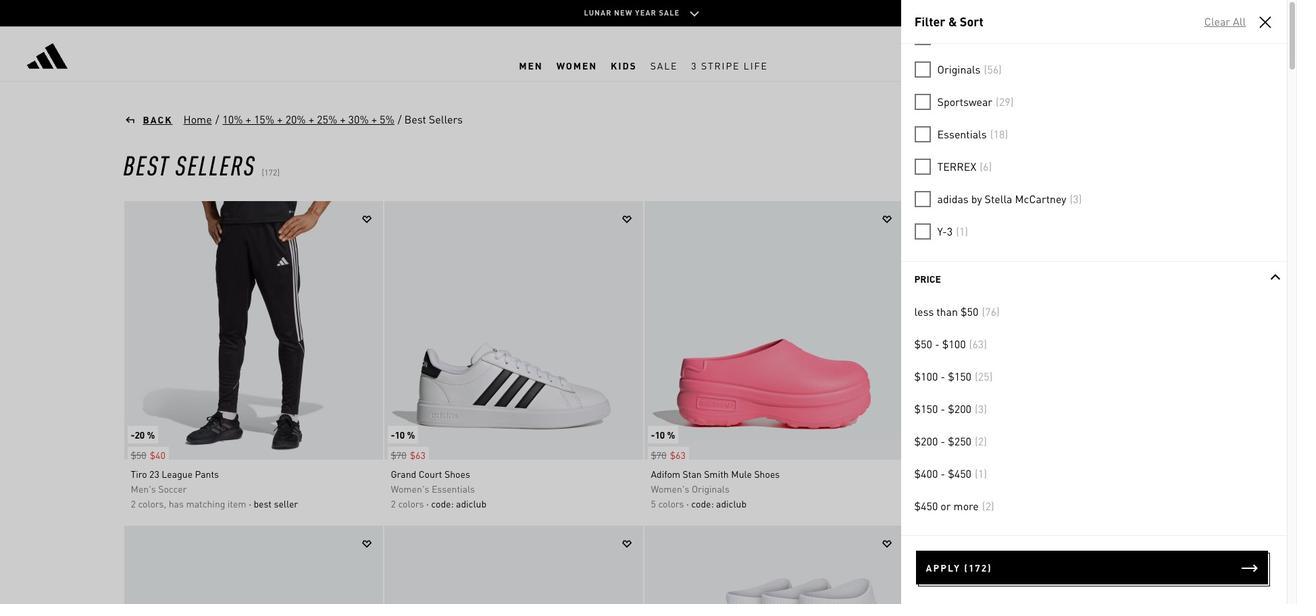 Task type: locate. For each thing, give the bounding box(es) containing it.
women's down adifom
[[651, 483, 689, 495]]

best for best sellers [172]
[[123, 147, 169, 182]]

(18)
[[990, 127, 1008, 141]]

10 up adifom
[[655, 429, 665, 441]]

1 horizontal spatial -20 %
[[911, 429, 935, 441]]

% up grand
[[407, 429, 415, 441]]

tiro for tiro 23 league pants
[[911, 468, 927, 480]]

2 tiro from the left
[[911, 468, 927, 480]]

$150 left (25)
[[948, 370, 972, 384]]

essentials
[[937, 127, 987, 141], [432, 483, 475, 495]]

colors, down $400
[[918, 498, 947, 510]]

1 horizontal spatial (1)
[[975, 467, 987, 481]]

men's soccer black tiro 23 league pants image for 2 colors, has matching item
[[904, 201, 1163, 460]]

(1) up 2 colors, has matching item
[[975, 467, 987, 481]]

0 horizontal spatial colors
[[398, 498, 424, 510]]

$450 up 2 colors, has matching item
[[948, 467, 972, 481]]

1 $70 from the left
[[391, 449, 406, 461]]

smith
[[704, 468, 729, 480]]

league for tiro 23 league pants men's soccer 2 colors, has matching item · best seller
[[162, 468, 193, 480]]

(25)
[[975, 370, 993, 384]]

has down tiro 23 league pants
[[949, 498, 964, 510]]

tiro 23 league pants
[[911, 468, 999, 480]]

0 horizontal spatial $150
[[914, 402, 938, 416]]

1 vertical spatial (3)
[[975, 402, 987, 416]]

(29)
[[996, 95, 1014, 109]]

1 vertical spatial essentials
[[432, 483, 475, 495]]

tiro 23 league pants men's soccer 2 colors, has matching item · best seller
[[131, 468, 298, 510]]

clear all link
[[1204, 14, 1247, 29]]

home
[[183, 112, 212, 126]]

women's originals pink adifom stan smith mule shoes image
[[644, 201, 903, 460]]

23 for tiro 23 league pants men's soccer 2 colors, has matching item · best seller
[[149, 468, 159, 480]]

1 horizontal spatial item
[[1008, 498, 1027, 510]]

$100 up $150 - $200 (3)
[[914, 370, 938, 384]]

1 horizontal spatial 10
[[655, 429, 665, 441]]

2 men's soccer black tiro 23 league pants image from the left
[[904, 201, 1163, 460]]

(2) for $200 - $250 (2)
[[975, 434, 987, 449]]

originals down smith
[[692, 483, 730, 495]]

0 horizontal spatial matching
[[186, 498, 225, 510]]

2 20 from the left
[[915, 429, 925, 441]]

1 colors from the left
[[398, 498, 424, 510]]

1 horizontal spatial women's
[[651, 483, 689, 495]]

$63 for grand
[[410, 449, 426, 461]]

-10 % for adifom stan smith mule shoes women's originals 5 colors · code: adiclub
[[651, 429, 675, 441]]

colors down grand
[[398, 498, 424, 510]]

1 horizontal spatial $50
[[914, 337, 932, 351]]

$200
[[948, 402, 972, 416], [914, 434, 938, 449]]

colors right '5'
[[658, 498, 684, 510]]

colors
[[398, 498, 424, 510], [658, 498, 684, 510]]

- inside the -20 % link
[[911, 429, 915, 441]]

0 horizontal spatial code:
[[431, 498, 454, 510]]

$70 $63
[[391, 449, 426, 461], [651, 449, 686, 461]]

-20 %
[[131, 429, 155, 441], [911, 429, 935, 441]]

0 vertical spatial originals
[[937, 62, 981, 76]]

0 horizontal spatial 10
[[395, 429, 405, 441]]

women's originals white superstar xlg shoes image
[[124, 526, 383, 605]]

0 horizontal spatial (3)
[[975, 402, 987, 416]]

2 inside tiro 23 league pants men's soccer 2 colors, has matching item · best seller
[[131, 498, 136, 510]]

item inside tiro 23 league pants men's soccer 2 colors, has matching item · best seller
[[228, 498, 246, 510]]

clear all
[[1204, 14, 1246, 28]]

back button
[[123, 113, 173, 126]]

2 item from the left
[[1008, 498, 1027, 510]]

0 horizontal spatial (1)
[[956, 224, 968, 238]]

pants inside tiro 23 league pants men's soccer 2 colors, has matching item · best seller
[[195, 468, 219, 480]]

1 men's soccer black tiro 23 league pants image from the left
[[124, 201, 383, 460]]

$70 up adifom
[[651, 449, 667, 461]]

1 pants from the left
[[195, 468, 219, 480]]

matching right the or on the bottom right of the page
[[966, 498, 1006, 510]]

10 up grand
[[395, 429, 405, 441]]

item left the best
[[228, 498, 246, 510]]

$100 left the "(63)"
[[942, 337, 966, 351]]

essentials up terrex (6)
[[937, 127, 987, 141]]

-
[[935, 337, 940, 351], [941, 370, 945, 384], [941, 402, 945, 416], [131, 429, 135, 441], [391, 429, 395, 441], [651, 429, 655, 441], [911, 429, 915, 441], [941, 434, 945, 449], [941, 467, 945, 481]]

1 23 from the left
[[149, 468, 159, 480]]

1 vertical spatial $50
[[914, 337, 932, 351]]

25%
[[317, 112, 337, 126]]

+ left 25% in the left top of the page
[[309, 112, 314, 126]]

adifom stan smith mule shoes women's originals 5 colors · code: adiclub
[[651, 468, 780, 510]]

$450
[[948, 467, 972, 481], [914, 499, 938, 513]]

0 vertical spatial (3)
[[1070, 192, 1082, 206]]

filter
[[914, 14, 945, 29]]

10
[[395, 429, 405, 441], [655, 429, 665, 441]]

tiro up men's
[[131, 468, 147, 480]]

clear
[[1204, 14, 1230, 28]]

best
[[404, 112, 426, 126], [123, 147, 169, 182]]

0 horizontal spatial adiclub
[[456, 498, 487, 510]]

· down court
[[426, 498, 429, 510]]

$63 up adifom
[[670, 449, 686, 461]]

0 horizontal spatial $70 $63
[[391, 449, 426, 461]]

2 · from the left
[[426, 498, 429, 510]]

+ left 5%
[[371, 112, 377, 126]]

1 horizontal spatial $200
[[948, 402, 972, 416]]

3 · from the left
[[686, 498, 689, 510]]

code:
[[431, 498, 454, 510], [691, 498, 714, 510]]

1 horizontal spatial league
[[942, 468, 973, 480]]

0 horizontal spatial league
[[162, 468, 193, 480]]

0 horizontal spatial men's soccer black tiro 23 league pants image
[[124, 201, 383, 460]]

2 10 from the left
[[655, 429, 665, 441]]

0 horizontal spatial women's
[[391, 483, 429, 495]]

+ right 25% in the left top of the page
[[340, 112, 346, 126]]

item right the more
[[1008, 498, 1027, 510]]

$70
[[391, 449, 406, 461], [651, 449, 667, 461]]

- up $50 $40
[[131, 429, 135, 441]]

1 -10 % from the left
[[391, 429, 415, 441]]

mule
[[731, 468, 752, 480]]

2 inside grand court shoes women's essentials 2 colors · code: adiclub
[[391, 498, 396, 510]]

0 horizontal spatial 20
[[135, 429, 145, 441]]

(2) right '$250'
[[975, 434, 987, 449]]

women's
[[391, 483, 429, 495], [651, 483, 689, 495]]

· down the "stan"
[[686, 498, 689, 510]]

sellers
[[429, 112, 463, 126], [175, 147, 256, 182]]

league right $400
[[942, 468, 973, 480]]

1 · from the left
[[249, 498, 251, 510]]

% left '$250'
[[927, 429, 935, 441]]

colors,
[[138, 498, 166, 510], [918, 498, 947, 510]]

all
[[1233, 14, 1246, 28]]

% for grand
[[407, 429, 415, 441]]

1 tiro from the left
[[131, 468, 147, 480]]

- down than
[[935, 337, 940, 351]]

1 league from the left
[[162, 468, 193, 480]]

23 up men's
[[149, 468, 159, 480]]

sale
[[659, 8, 680, 18]]

league
[[162, 468, 193, 480], [942, 468, 973, 480]]

3 % from the left
[[667, 429, 675, 441]]

1 horizontal spatial code:
[[691, 498, 714, 510]]

· left the best
[[249, 498, 251, 510]]

1 horizontal spatial sellers
[[429, 112, 463, 126]]

$100
[[942, 337, 966, 351], [914, 370, 938, 384]]

1 horizontal spatial tiro
[[911, 468, 927, 480]]

1 horizontal spatial colors,
[[918, 498, 947, 510]]

$70 $63 up grand
[[391, 449, 426, 461]]

women's down grand
[[391, 483, 429, 495]]

men's soccer black tiro 23 league pants image
[[124, 201, 383, 460], [904, 201, 1163, 460]]

- up $400
[[911, 429, 915, 441]]

0 horizontal spatial tiro
[[131, 468, 147, 480]]

% for tiro
[[147, 429, 155, 441]]

% up adifom
[[667, 429, 675, 441]]

(2) right the more
[[982, 499, 994, 513]]

-20 % left '$250'
[[911, 429, 935, 441]]

(3) right mccartney
[[1070, 192, 1082, 206]]

2
[[131, 498, 136, 510], [391, 498, 396, 510], [911, 498, 916, 510]]

code: down the "stan"
[[691, 498, 714, 510]]

tiro for tiro 23 league pants men's soccer 2 colors, has matching item · best seller
[[131, 468, 147, 480]]

0 horizontal spatial pants
[[195, 468, 219, 480]]

1 has from the left
[[169, 498, 184, 510]]

1 horizontal spatial pants
[[975, 468, 999, 480]]

1 colors, from the left
[[138, 498, 166, 510]]

1 horizontal spatial 2
[[391, 498, 396, 510]]

1 adiclub from the left
[[456, 498, 487, 510]]

1 item from the left
[[228, 498, 246, 510]]

1 vertical spatial originals
[[692, 483, 730, 495]]

women's running black ultraboost 20 running shoes image
[[384, 526, 643, 605]]

2 $70 $63 from the left
[[651, 449, 686, 461]]

2 $70 from the left
[[651, 449, 667, 461]]

best right 5%
[[404, 112, 426, 126]]

adiclub
[[456, 498, 487, 510], [716, 498, 747, 510]]

0 horizontal spatial 2
[[131, 498, 136, 510]]

$50 down less
[[914, 337, 932, 351]]

1 horizontal spatial $63
[[670, 449, 686, 461]]

2 women's from the left
[[651, 483, 689, 495]]

2 colors from the left
[[658, 498, 684, 510]]

23 inside tiro 23 league pants men's soccer 2 colors, has matching item · best seller
[[149, 468, 159, 480]]

2 league from the left
[[942, 468, 973, 480]]

1 code: from the left
[[431, 498, 454, 510]]

originals (56)
[[937, 62, 1002, 76]]

1 horizontal spatial $70
[[651, 449, 667, 461]]

best for best sellers
[[404, 112, 426, 126]]

y-3 (1)
[[937, 224, 968, 238]]

2 colors, has matching item
[[911, 498, 1027, 510]]

shoes right court
[[445, 468, 470, 480]]

2 horizontal spatial $50
[[961, 305, 979, 319]]

20%
[[285, 112, 306, 126]]

23 down the -20 % link
[[930, 468, 940, 480]]

originals
[[937, 62, 981, 76], [692, 483, 730, 495]]

matching
[[186, 498, 225, 510], [966, 498, 1006, 510]]

+ left 20%
[[277, 112, 283, 126]]

apply (172)
[[926, 562, 992, 574]]

1 horizontal spatial (3)
[[1070, 192, 1082, 206]]

+ right 10%
[[246, 112, 251, 126]]

tiro inside tiro 23 league pants men's soccer 2 colors, has matching item · best seller
[[131, 468, 147, 480]]

0 vertical spatial $450
[[948, 467, 972, 481]]

0 horizontal spatial sellers
[[175, 147, 256, 182]]

(1) right '3'
[[956, 224, 968, 238]]

0 horizontal spatial shoes
[[445, 468, 470, 480]]

(6)
[[980, 159, 992, 174]]

$63 for adifom
[[670, 449, 686, 461]]

2 down men's
[[131, 498, 136, 510]]

essentials inside grand court shoes women's essentials 2 colors · code: adiclub
[[432, 483, 475, 495]]

(3) down (25)
[[975, 402, 987, 416]]

originals up sportswear at the top right of page
[[937, 62, 981, 76]]

2 % from the left
[[407, 429, 415, 441]]

pants for tiro 23 league pants
[[975, 468, 999, 480]]

sportswear
[[937, 95, 993, 109]]

1 horizontal spatial colors
[[658, 498, 684, 510]]

terrex (6)
[[937, 159, 992, 174]]

0 horizontal spatial -10 %
[[391, 429, 415, 441]]

2 code: from the left
[[691, 498, 714, 510]]

-20 % up $50 $40
[[131, 429, 155, 441]]

1 horizontal spatial originals
[[937, 62, 981, 76]]

1 horizontal spatial matching
[[966, 498, 1006, 510]]

4 % from the left
[[927, 429, 935, 441]]

0 horizontal spatial $70
[[391, 449, 406, 461]]

$150 up the -20 % link
[[914, 402, 938, 416]]

main navigation element
[[308, 49, 979, 81]]

1 vertical spatial $450
[[914, 499, 938, 513]]

2 2 from the left
[[391, 498, 396, 510]]

0 horizontal spatial -20 %
[[131, 429, 155, 441]]

1 2 from the left
[[131, 498, 136, 510]]

tiro down the -20 % link
[[911, 468, 927, 480]]

$50 left $40
[[131, 449, 146, 461]]

has
[[169, 498, 184, 510], [949, 498, 964, 510]]

1 horizontal spatial ·
[[426, 498, 429, 510]]

1 vertical spatial sellers
[[175, 147, 256, 182]]

% for adifom
[[667, 429, 675, 441]]

1 horizontal spatial shoes
[[754, 468, 780, 480]]

colors, down men's
[[138, 498, 166, 510]]

1 $63 from the left
[[410, 449, 426, 461]]

$63
[[410, 449, 426, 461], [670, 449, 686, 461]]

price
[[914, 273, 941, 285]]

adiclub inside adifom stan smith mule shoes women's originals 5 colors · code: adiclub
[[716, 498, 747, 510]]

league up "soccer"
[[162, 468, 193, 480]]

-10 % up grand
[[391, 429, 415, 441]]

(3)
[[1070, 192, 1082, 206], [975, 402, 987, 416]]

$50 for $40
[[131, 449, 146, 461]]

1 % from the left
[[147, 429, 155, 441]]

23
[[149, 468, 159, 480], [930, 468, 940, 480]]

adiclub inside grand court shoes women's essentials 2 colors · code: adiclub
[[456, 498, 487, 510]]

0 vertical spatial $200
[[948, 402, 972, 416]]

0 horizontal spatial $450
[[914, 499, 938, 513]]

0 horizontal spatial 23
[[149, 468, 159, 480]]

2 horizontal spatial 2
[[911, 498, 916, 510]]

0 vertical spatial (2)
[[975, 434, 987, 449]]

23 for tiro 23 league pants
[[930, 468, 940, 480]]

1 $70 $63 from the left
[[391, 449, 426, 461]]

apply (172) button
[[916, 551, 1268, 585]]

league inside tiro 23 league pants men's soccer 2 colors, has matching item · best seller
[[162, 468, 193, 480]]

1 horizontal spatial best
[[404, 112, 426, 126]]

$63 up court
[[410, 449, 426, 461]]

code: inside grand court shoes women's essentials 2 colors · code: adiclub
[[431, 498, 454, 510]]

$450 left the or on the bottom right of the page
[[914, 499, 938, 513]]

0 horizontal spatial $63
[[410, 449, 426, 461]]

10% + 15% + 20% + 25% + 30% + 5% link
[[222, 111, 395, 128]]

·
[[249, 498, 251, 510], [426, 498, 429, 510], [686, 498, 689, 510]]

$50 for (63)
[[914, 337, 932, 351]]

code: down court
[[431, 498, 454, 510]]

1 matching from the left
[[186, 498, 225, 510]]

$200 up $400
[[914, 434, 938, 449]]

0 horizontal spatial colors,
[[138, 498, 166, 510]]

$50 left (76) on the bottom right of the page
[[961, 305, 979, 319]]

0 horizontal spatial ·
[[249, 498, 251, 510]]

1 horizontal spatial $100
[[942, 337, 966, 351]]

0 vertical spatial best
[[404, 112, 426, 126]]

0 vertical spatial sellers
[[429, 112, 463, 126]]

shoes right mule
[[754, 468, 780, 480]]

sellers right 5%
[[429, 112, 463, 126]]

filter & sort
[[914, 14, 983, 29]]

1 horizontal spatial 20
[[915, 429, 925, 441]]

2 23 from the left
[[930, 468, 940, 480]]

2 $63 from the left
[[670, 449, 686, 461]]

1 10 from the left
[[395, 429, 405, 441]]

essentials down court
[[432, 483, 475, 495]]

1 women's from the left
[[391, 483, 429, 495]]

shoes inside grand court shoes women's essentials 2 colors · code: adiclub
[[445, 468, 470, 480]]

$200 up '$250'
[[948, 402, 972, 416]]

0 horizontal spatial $50
[[131, 449, 146, 461]]

1 vertical spatial best
[[123, 147, 169, 182]]

2 pants from the left
[[975, 468, 999, 480]]

$70 up grand
[[391, 449, 406, 461]]

2 down grand
[[391, 498, 396, 510]]

shoes
[[445, 468, 470, 480], [754, 468, 780, 480]]

1 horizontal spatial -10 %
[[651, 429, 675, 441]]

1 horizontal spatial essentials
[[937, 127, 987, 141]]

matching down "soccer"
[[186, 498, 225, 510]]

terrex
[[937, 159, 976, 174]]

0 horizontal spatial originals
[[692, 483, 730, 495]]

0 horizontal spatial item
[[228, 498, 246, 510]]

2 shoes from the left
[[754, 468, 780, 480]]

tiro
[[131, 468, 147, 480], [911, 468, 927, 480]]

4 + from the left
[[340, 112, 346, 126]]

1 horizontal spatial men's soccer black tiro 23 league pants image
[[904, 201, 1163, 460]]

colors, inside tiro 23 league pants men's soccer 2 colors, has matching item · best seller
[[138, 498, 166, 510]]

item
[[228, 498, 246, 510], [1008, 498, 1027, 510]]

% up $50 $40
[[147, 429, 155, 441]]

has down "soccer"
[[169, 498, 184, 510]]

-10 % up adifom
[[651, 429, 675, 441]]

best down the back 'button' on the left of page
[[123, 147, 169, 182]]

0 horizontal spatial best
[[123, 147, 169, 182]]

sellers down home link
[[175, 147, 256, 182]]

0 horizontal spatial has
[[169, 498, 184, 510]]

2 adiclub from the left
[[716, 498, 747, 510]]

1 shoes from the left
[[445, 468, 470, 480]]

0 horizontal spatial $100
[[914, 370, 938, 384]]

0 vertical spatial $100
[[942, 337, 966, 351]]

2 -20 % from the left
[[911, 429, 935, 441]]

1 vertical spatial $200
[[914, 434, 938, 449]]

2 left the or on the bottom right of the page
[[911, 498, 916, 510]]

0 horizontal spatial essentials
[[432, 483, 475, 495]]

1 horizontal spatial has
[[949, 498, 964, 510]]

20 up $400
[[915, 429, 925, 441]]

2 -10 % from the left
[[651, 429, 675, 441]]

sort
[[960, 14, 983, 29]]

2 horizontal spatial ·
[[686, 498, 689, 510]]

1 horizontal spatial 23
[[930, 468, 940, 480]]

1 horizontal spatial $70 $63
[[651, 449, 686, 461]]

women's inside grand court shoes women's essentials 2 colors · code: adiclub
[[391, 483, 429, 495]]

1 vertical spatial (2)
[[982, 499, 994, 513]]

1 horizontal spatial $150
[[948, 370, 972, 384]]

20 up $50 $40
[[135, 429, 145, 441]]

1 vertical spatial $150
[[914, 402, 938, 416]]

$40
[[150, 449, 165, 461]]

$50 $40
[[131, 449, 165, 461]]

2 vertical spatial $50
[[131, 449, 146, 461]]

1 horizontal spatial adiclub
[[716, 498, 747, 510]]

$70 $63 up adifom
[[651, 449, 686, 461]]



Task type: describe. For each thing, give the bounding box(es) containing it.
shoes inside adifom stan smith mule shoes women's originals 5 colors · code: adiclub
[[754, 468, 780, 480]]

y-
[[937, 224, 947, 238]]

10 for grand court shoes women's essentials 2 colors · code: adiclub
[[395, 429, 405, 441]]

3 + from the left
[[309, 112, 314, 126]]

0 vertical spatial $150
[[948, 370, 972, 384]]

performance
[[937, 30, 1000, 44]]

adifom
[[651, 468, 680, 480]]

$100 - $150 (25)
[[914, 370, 993, 384]]

men's
[[131, 483, 156, 495]]

best sellers
[[404, 112, 463, 126]]

adidas
[[937, 192, 969, 206]]

2 matching from the left
[[966, 498, 1006, 510]]

lunar
[[584, 8, 612, 18]]

30%
[[348, 112, 369, 126]]

men's soccer black tiro 23 league pants image for men's soccer
[[124, 201, 383, 460]]

- left '$250'
[[941, 434, 945, 449]]

originals black crazy 8 shoes image
[[904, 526, 1163, 605]]

· inside adifom stan smith mule shoes women's originals 5 colors · code: adiclub
[[686, 498, 689, 510]]

$400
[[914, 467, 938, 481]]

0 horizontal spatial $200
[[914, 434, 938, 449]]

- up grand
[[391, 429, 395, 441]]

lunar new year sale
[[584, 8, 680, 18]]

essentials (18)
[[937, 127, 1008, 141]]

$70 for adifom
[[651, 449, 667, 461]]

by
[[971, 192, 982, 206]]

-20 % link
[[904, 420, 949, 463]]

$70 $63 for grand
[[391, 449, 426, 461]]

· inside grand court shoes women's essentials 2 colors · code: adiclub
[[426, 498, 429, 510]]

(63)
[[969, 337, 987, 351]]

3 2 from the left
[[911, 498, 916, 510]]

10 for adifom stan smith mule shoes women's originals 5 colors · code: adiclub
[[655, 429, 665, 441]]

originals inside adifom stan smith mule shoes women's originals 5 colors · code: adiclub
[[692, 483, 730, 495]]

$50 - $100 (63)
[[914, 337, 987, 351]]

2 has from the left
[[949, 498, 964, 510]]

court
[[419, 468, 442, 480]]

colors inside adifom stan smith mule shoes women's originals 5 colors · code: adiclub
[[658, 498, 684, 510]]

colors inside grand court shoes women's essentials 2 colors · code: adiclub
[[398, 498, 424, 510]]

&
[[948, 14, 957, 29]]

or
[[941, 499, 951, 513]]

mccartney
[[1015, 192, 1067, 206]]

back
[[143, 114, 173, 126]]

home link
[[183, 111, 213, 128]]

soccer
[[158, 483, 187, 495]]

1 + from the left
[[246, 112, 251, 126]]

$70 for grand
[[391, 449, 406, 461]]

10% + 15% + 20% + 25% + 30% + 5%
[[223, 112, 394, 126]]

0 vertical spatial essentials
[[937, 127, 987, 141]]

5 + from the left
[[371, 112, 377, 126]]

pants for tiro 23 league pants men's soccer 2 colors, has matching item · best seller
[[195, 468, 219, 480]]

than
[[937, 305, 958, 319]]

1 -20 % from the left
[[131, 429, 155, 441]]

(76)
[[982, 305, 1000, 319]]

$150 - $200 (3)
[[914, 402, 987, 416]]

1 vertical spatial (1)
[[975, 467, 987, 481]]

· inside tiro 23 league pants men's soccer 2 colors, has matching item · best seller
[[249, 498, 251, 510]]

2 + from the left
[[277, 112, 283, 126]]

new
[[614, 8, 633, 18]]

grand
[[391, 468, 416, 480]]

$450 or more (2)
[[914, 499, 994, 513]]

1 horizontal spatial $450
[[948, 467, 972, 481]]

10%
[[223, 112, 243, 126]]

code: inside adifom stan smith mule shoes women's originals 5 colors · code: adiclub
[[691, 498, 714, 510]]

less
[[914, 305, 934, 319]]

less than $50 (76)
[[914, 305, 1000, 319]]

sellers for best sellers [172]
[[175, 147, 256, 182]]

-10 % for grand court shoes women's essentials 2 colors · code: adiclub
[[391, 429, 415, 441]]

(2) for $450 or more (2)
[[982, 499, 994, 513]]

0 vertical spatial (1)
[[956, 224, 968, 238]]

- up adifom
[[651, 429, 655, 441]]

- up $150 - $200 (3)
[[941, 370, 945, 384]]

stella
[[985, 192, 1012, 206]]

stan
[[683, 468, 702, 480]]

sportswear (29)
[[937, 95, 1014, 109]]

0 vertical spatial $50
[[961, 305, 979, 319]]

sellers for best sellers
[[429, 112, 463, 126]]

(56)
[[984, 62, 1002, 76]]

$400 - $450 (1)
[[914, 467, 987, 481]]

3
[[947, 224, 953, 238]]

best
[[254, 498, 272, 510]]

grand court shoes women's essentials 2 colors · code: adiclub
[[391, 468, 487, 510]]

- up $200 - $250 (2) at the right bottom of page
[[941, 402, 945, 416]]

league for tiro 23 league pants
[[942, 468, 973, 480]]

1 vertical spatial $100
[[914, 370, 938, 384]]

more
[[954, 499, 979, 513]]

best sellers [172]
[[123, 147, 280, 182]]

1 20 from the left
[[135, 429, 145, 441]]

5%
[[380, 112, 394, 126]]

matching inside tiro 23 league pants men's soccer 2 colors, has matching item · best seller
[[186, 498, 225, 510]]

women's originals white classic superlite no-show socks 6 pairs image
[[644, 526, 903, 605]]

women's essentials white grand court shoes image
[[384, 201, 643, 460]]

$250
[[948, 434, 972, 449]]

$200 - $250 (2)
[[914, 434, 987, 449]]

$70 $63 for adifom
[[651, 449, 686, 461]]

[172]
[[262, 168, 280, 178]]

adidas by stella mccartney (3)
[[937, 192, 1082, 206]]

- right $400
[[941, 467, 945, 481]]

performance link
[[901, 21, 1287, 53]]

has inside tiro 23 league pants men's soccer 2 colors, has matching item · best seller
[[169, 498, 184, 510]]

15%
[[254, 112, 274, 126]]

2 colors, from the left
[[918, 498, 947, 510]]

women's inside adifom stan smith mule shoes women's originals 5 colors · code: adiclub
[[651, 483, 689, 495]]

year
[[635, 8, 657, 18]]

5
[[651, 498, 656, 510]]

seller
[[274, 498, 298, 510]]



Task type: vqa. For each thing, say whether or not it's contained in the screenshot.
Soccer Black Samba Classic image
no



